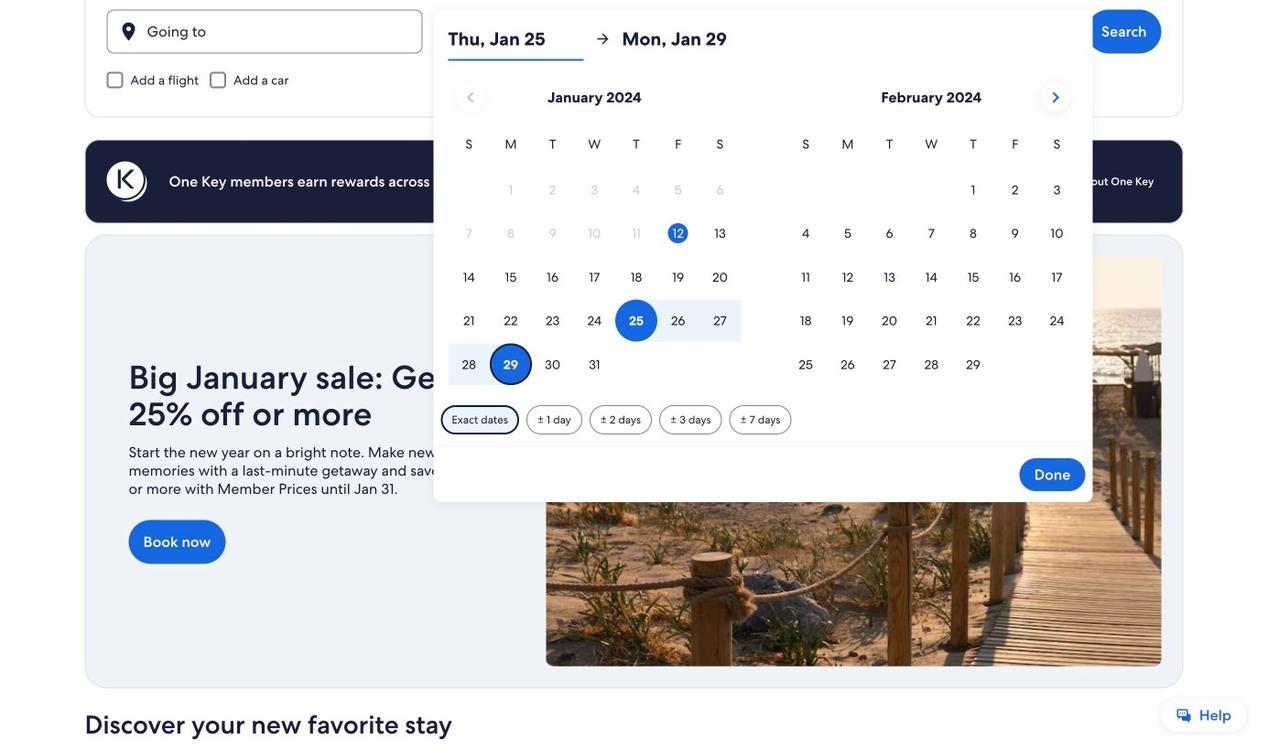 Task type: vqa. For each thing, say whether or not it's contained in the screenshot.
Let's go link
no



Task type: describe. For each thing, give the bounding box(es) containing it.
february 2024 element
[[785, 134, 1078, 388]]

next month image
[[1045, 87, 1067, 109]]



Task type: locate. For each thing, give the bounding box(es) containing it.
january 2024 element
[[448, 134, 741, 388]]

directional image
[[595, 31, 611, 47]]

previous month image
[[460, 87, 482, 109]]

today element
[[668, 224, 688, 244]]

application
[[448, 76, 1078, 388]]



